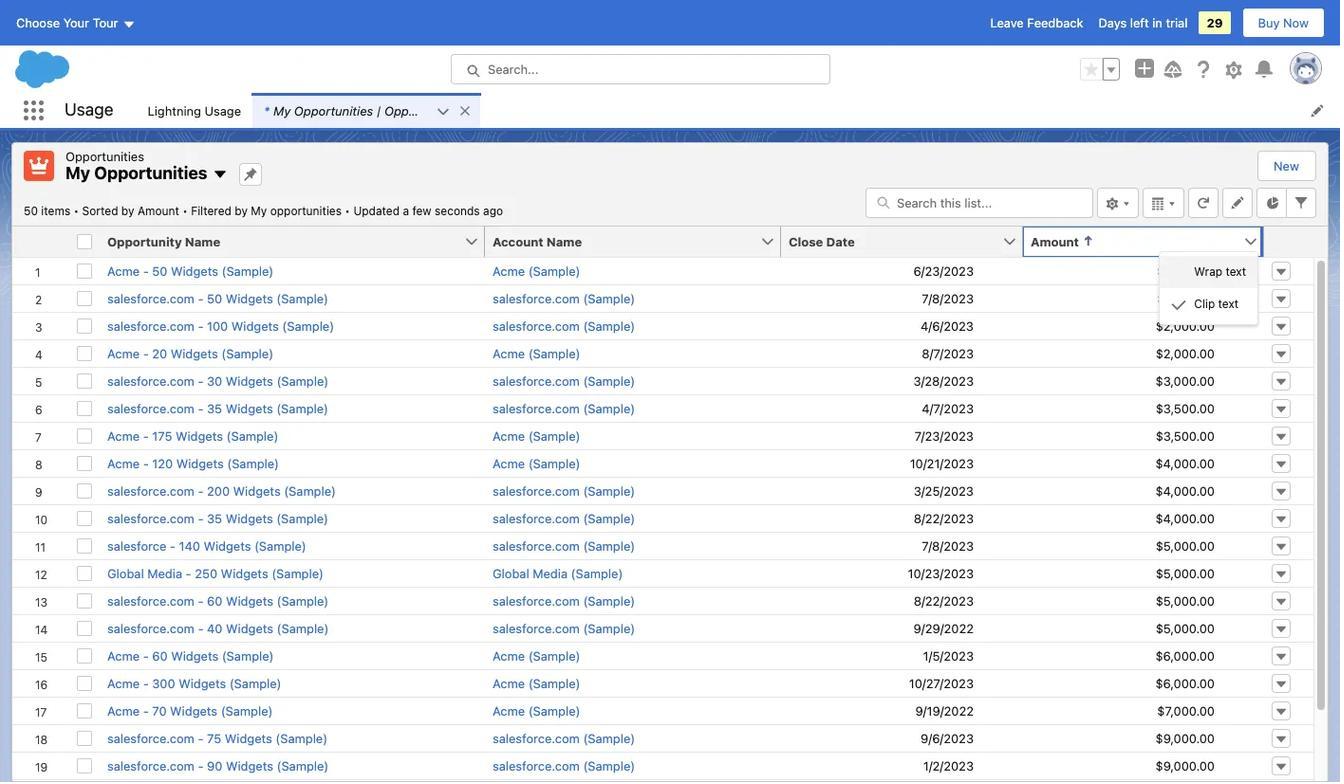 Task type: locate. For each thing, give the bounding box(es) containing it.
1 horizontal spatial text default image
[[1171, 298, 1187, 313]]

- left the 140
[[170, 539, 176, 554]]

0 horizontal spatial media
[[147, 566, 182, 581]]

- down 250
[[198, 594, 204, 609]]

9 salesforce.com (sample) link from the top
[[493, 621, 635, 636]]

acme (sample) link for acme - 70 widgets (sample)
[[493, 704, 580, 719]]

name right account
[[547, 234, 582, 249]]

10 salesforce.com (sample) link from the top
[[493, 731, 635, 746]]

widgets right 200
[[233, 484, 281, 499]]

your
[[63, 15, 89, 30]]

salesforce.com (sample) for salesforce.com - 75 widgets (sample) link
[[493, 731, 635, 746]]

1 7/8/2023 from the top
[[922, 291, 974, 306]]

text default image left clip
[[1171, 298, 1187, 313]]

usage left *
[[205, 103, 241, 118]]

widgets down salesforce.com - 200 widgets (sample)
[[226, 511, 273, 526]]

text default image inside list item
[[458, 104, 472, 117]]

1 vertical spatial $6,000.00
[[1155, 676, 1215, 691]]

1 acme (sample) link from the top
[[493, 263, 580, 279]]

1 salesforce.com - 35 widgets (sample) from the top
[[107, 401, 328, 416]]

$4,000.00
[[1155, 456, 1215, 471], [1155, 484, 1215, 499], [1155, 511, 1215, 526]]

0 vertical spatial text
[[1226, 265, 1246, 279]]

5 acme (sample) from the top
[[493, 649, 580, 664]]

0 horizontal spatial name
[[185, 234, 220, 249]]

- left 70
[[143, 704, 149, 719]]

$2,000.00 up $3,000.00
[[1156, 346, 1215, 361]]

2 salesforce.com - 35 widgets (sample) from the top
[[107, 511, 328, 526]]

salesforce.com - 50 widgets (sample) link
[[107, 291, 328, 306]]

- left 175
[[143, 428, 149, 444]]

list item
[[253, 93, 480, 128]]

widgets up acme - 300 widgets (sample) at the bottom left of the page
[[171, 649, 218, 664]]

few
[[412, 204, 432, 218]]

$2,000.00 down clip
[[1156, 318, 1215, 334]]

- left 200
[[198, 484, 204, 499]]

salesforce.com (sample)
[[493, 291, 635, 306], [493, 318, 635, 334], [493, 373, 635, 389], [493, 401, 635, 416], [493, 484, 635, 499], [493, 511, 635, 526], [493, 539, 635, 554], [493, 594, 635, 609], [493, 621, 635, 636], [493, 731, 635, 746], [493, 759, 635, 774]]

- left the 300
[[143, 676, 149, 691]]

• right items
[[74, 204, 79, 218]]

4 salesforce.com (sample) link from the top
[[493, 401, 635, 416]]

1 vertical spatial 50
[[152, 263, 167, 279]]

6 acme (sample) from the top
[[493, 676, 580, 691]]

filtered
[[191, 204, 231, 218]]

0 vertical spatial $9,000.00
[[1156, 731, 1215, 746]]

3 salesforce.com (sample) from the top
[[493, 373, 635, 389]]

- for acme - 50 widgets (sample) link on the left of the page
[[143, 263, 149, 279]]

1 $2,000.00 from the top
[[1156, 318, 1215, 334]]

50
[[24, 204, 38, 218], [152, 263, 167, 279], [207, 291, 222, 306]]

- up acme - 300 widgets (sample) 'link'
[[143, 649, 149, 664]]

by
[[121, 204, 134, 218], [235, 204, 248, 218]]

- left 250
[[186, 566, 191, 581]]

- left 30
[[198, 373, 204, 389]]

2 acme (sample) link from the top
[[493, 346, 580, 361]]

- down opportunity
[[143, 263, 149, 279]]

- for 4/7/2023 salesforce.com - 35 widgets (sample) "link"
[[198, 401, 204, 416]]

1 vertical spatial $3,500.00
[[1156, 428, 1215, 444]]

$1,000.00 for 6/23/2023
[[1157, 263, 1215, 279]]

7/8/2023 up 10/23/2023
[[922, 539, 974, 554]]

0 vertical spatial $2,000.00
[[1156, 318, 1215, 334]]

cell
[[69, 226, 100, 258], [12, 780, 69, 783], [69, 780, 100, 783], [485, 780, 781, 783], [781, 780, 1023, 783], [1023, 780, 1264, 783], [1264, 780, 1313, 783]]

1/2/2023
[[923, 759, 974, 774]]

name inside button
[[185, 234, 220, 249]]

widgets for salesforce.com - 40 widgets (sample) link
[[226, 621, 273, 636]]

29
[[1207, 15, 1223, 30]]

acme (sample) for acme - 175 widgets (sample)
[[493, 428, 580, 444]]

- for salesforce.com - 100 widgets (sample) link
[[198, 318, 204, 334]]

0 vertical spatial salesforce.com - 35 widgets (sample)
[[107, 401, 328, 416]]

0 vertical spatial $4,000.00
[[1155, 456, 1215, 471]]

- left 75
[[198, 731, 204, 746]]

0 vertical spatial 7/8/2023
[[922, 291, 974, 306]]

7/8/2023 up 4/6/2023
[[922, 291, 974, 306]]

3 acme (sample) link from the top
[[493, 428, 580, 444]]

salesforce.com - 40 widgets (sample) link
[[107, 621, 329, 636]]

group
[[1080, 58, 1120, 81]]

leave feedback
[[990, 15, 1083, 30]]

buy
[[1258, 15, 1280, 30]]

1 vertical spatial $4,000.00
[[1155, 484, 1215, 499]]

widgets for the salesforce.com - 50 widgets (sample) link
[[226, 291, 273, 306]]

1 vertical spatial my
[[65, 163, 90, 183]]

salesforce.com (sample) link for salesforce.com - 200 widgets (sample) link
[[493, 484, 635, 499]]

widgets right 40
[[226, 621, 273, 636]]

1 vertical spatial 7/8/2023
[[922, 539, 974, 554]]

9 salesforce.com (sample) from the top
[[493, 621, 635, 636]]

0 horizontal spatial 50
[[24, 204, 38, 218]]

$9,000.00 for 1/2/2023
[[1156, 759, 1215, 774]]

- for acme - 70 widgets (sample) link on the bottom left of page
[[143, 704, 149, 719]]

1 35 from the top
[[207, 401, 222, 416]]

0 vertical spatial 60
[[207, 594, 222, 609]]

by right filtered on the left top of page
[[235, 204, 248, 218]]

account name element
[[485, 226, 792, 258]]

1 horizontal spatial 60
[[207, 594, 222, 609]]

2 $6,000.00 from the top
[[1155, 676, 1215, 691]]

salesforce.com (sample) link for salesforce.com - 100 widgets (sample) link
[[493, 318, 635, 334]]

salesforce.com - 35 widgets (sample) down salesforce.com - 30 widgets (sample)
[[107, 401, 328, 416]]

salesforce.com (sample) link for salesforce.com - 75 widgets (sample) link
[[493, 731, 635, 746]]

2 salesforce.com - 35 widgets (sample) link from the top
[[107, 511, 328, 526]]

opportunities right |
[[384, 103, 464, 118]]

$4,000.00 for 8/22/2023
[[1155, 511, 1215, 526]]

0 horizontal spatial •
[[74, 204, 79, 218]]

• left updated
[[345, 204, 350, 218]]

2 vertical spatial 50
[[207, 291, 222, 306]]

$1,000.00 down wrap text "link"
[[1157, 291, 1215, 306]]

opportunities
[[294, 103, 373, 118], [384, 103, 464, 118], [65, 149, 144, 164], [94, 163, 207, 183]]

1 vertical spatial $9,000.00
[[1156, 759, 1215, 774]]

text default image right |
[[458, 104, 472, 117]]

0 horizontal spatial global
[[107, 566, 144, 581]]

media for (sample)
[[533, 566, 568, 581]]

0 horizontal spatial 60
[[152, 649, 168, 664]]

my opportunities
[[65, 163, 207, 183]]

$1,000.00
[[1157, 263, 1215, 279], [1157, 291, 1215, 306]]

widgets right 90
[[226, 759, 273, 774]]

acme - 120 widgets (sample)
[[107, 456, 279, 471]]

opportunity name element
[[100, 226, 496, 258]]

1 global from the left
[[107, 566, 144, 581]]

1 vertical spatial 8/22/2023
[[914, 594, 974, 609]]

0 vertical spatial salesforce.com - 35 widgets (sample) link
[[107, 401, 328, 416]]

None search field
[[866, 187, 1093, 218]]

6 salesforce.com (sample) link from the top
[[493, 511, 635, 526]]

1 • from the left
[[74, 204, 79, 218]]

1 horizontal spatial media
[[533, 566, 568, 581]]

$1,000.00 up clip
[[1157, 263, 1215, 279]]

widgets up the global media - 250 widgets (sample) link
[[204, 539, 251, 554]]

1 vertical spatial text default image
[[1171, 298, 1187, 313]]

40
[[207, 621, 223, 636]]

1 horizontal spatial name
[[547, 234, 582, 249]]

salesforce.com - 90 widgets (sample)
[[107, 759, 329, 774]]

my opportunities|opportunities|list view element
[[11, 142, 1329, 783]]

• left filtered on the left top of page
[[182, 204, 188, 218]]

1 horizontal spatial •
[[182, 204, 188, 218]]

1 salesforce.com - 35 widgets (sample) link from the top
[[107, 401, 328, 416]]

salesforce
[[107, 539, 166, 554]]

2 vertical spatial $4,000.00
[[1155, 511, 1215, 526]]

2 $5,000.00 from the top
[[1156, 566, 1215, 581]]

clip text
[[1194, 297, 1239, 312]]

$6,000.00 for 1/5/2023
[[1155, 649, 1215, 664]]

action image
[[1264, 226, 1313, 257]]

50 left items
[[24, 204, 38, 218]]

2 $3,500.00 from the top
[[1156, 428, 1215, 444]]

1 8/22/2023 from the top
[[914, 511, 974, 526]]

1 horizontal spatial usage
[[205, 103, 241, 118]]

item number element
[[12, 226, 69, 258]]

widgets for acme - 20 widgets (sample) link
[[171, 346, 218, 361]]

3 acme (sample) from the top
[[493, 428, 580, 444]]

(sample)
[[222, 263, 274, 279], [528, 263, 580, 279], [276, 291, 328, 306], [583, 291, 635, 306], [282, 318, 334, 334], [583, 318, 635, 334], [221, 346, 273, 361], [528, 346, 580, 361], [277, 373, 329, 389], [583, 373, 635, 389], [276, 401, 328, 416], [583, 401, 635, 416], [226, 428, 278, 444], [528, 428, 580, 444], [227, 456, 279, 471], [528, 456, 580, 471], [284, 484, 336, 499], [583, 484, 635, 499], [276, 511, 328, 526], [583, 511, 635, 526], [254, 539, 306, 554], [583, 539, 635, 554], [272, 566, 324, 581], [571, 566, 623, 581], [277, 594, 329, 609], [583, 594, 635, 609], [277, 621, 329, 636], [583, 621, 635, 636], [222, 649, 274, 664], [528, 649, 580, 664], [229, 676, 281, 691], [528, 676, 580, 691], [221, 704, 273, 719], [528, 704, 580, 719], [276, 731, 328, 746], [583, 731, 635, 746], [277, 759, 329, 774], [583, 759, 635, 774]]

0 vertical spatial 35
[[207, 401, 222, 416]]

$5,000.00 for 7/8/2023
[[1156, 539, 1215, 554]]

$7,000.00
[[1157, 704, 1215, 719]]

1 vertical spatial salesforce.com - 35 widgets (sample) link
[[107, 511, 328, 526]]

3/25/2023
[[914, 484, 974, 499]]

5 salesforce.com (sample) from the top
[[493, 484, 635, 499]]

2 35 from the top
[[207, 511, 222, 526]]

search...
[[488, 62, 539, 77]]

my
[[273, 103, 291, 118], [65, 163, 90, 183], [251, 204, 267, 218]]

50 down opportunity name
[[152, 263, 167, 279]]

lightning usage link
[[136, 93, 253, 128]]

acme (sample)
[[493, 263, 580, 279], [493, 346, 580, 361], [493, 428, 580, 444], [493, 456, 580, 471], [493, 649, 580, 664], [493, 676, 580, 691], [493, 704, 580, 719]]

0 horizontal spatial my
[[65, 163, 90, 183]]

30
[[207, 373, 222, 389]]

- left "20"
[[143, 346, 149, 361]]

my up items
[[65, 163, 90, 183]]

list item containing *
[[253, 93, 480, 128]]

10 salesforce.com (sample) from the top
[[493, 731, 635, 746]]

widgets up salesforce.com - 100 widgets (sample) link
[[226, 291, 273, 306]]

acme - 70 widgets (sample)
[[107, 704, 273, 719]]

clip
[[1194, 297, 1215, 312]]

8/22/2023 down 3/25/2023
[[914, 511, 974, 526]]

1 $1,000.00 from the top
[[1157, 263, 1215, 279]]

2 horizontal spatial my
[[273, 103, 291, 118]]

3 $4,000.00 from the top
[[1155, 511, 1215, 526]]

new button
[[1259, 152, 1314, 180]]

2 salesforce.com (sample) from the top
[[493, 318, 635, 334]]

- for acme - 20 widgets (sample) link
[[143, 346, 149, 361]]

opportunities up my opportunities 'status'
[[94, 163, 207, 183]]

salesforce.com (sample) for 4/7/2023 salesforce.com - 35 widgets (sample) "link"
[[493, 401, 635, 416]]

1 salesforce.com (sample) link from the top
[[493, 291, 635, 306]]

$9,000.00
[[1156, 731, 1215, 746], [1156, 759, 1215, 774]]

salesforce.com (sample) link
[[493, 291, 635, 306], [493, 318, 635, 334], [493, 373, 635, 389], [493, 401, 635, 416], [493, 484, 635, 499], [493, 511, 635, 526], [493, 539, 635, 554], [493, 594, 635, 609], [493, 621, 635, 636], [493, 731, 635, 746], [493, 759, 635, 774]]

acme - 300 widgets (sample) link
[[107, 676, 281, 691]]

salesforce.com - 35 widgets (sample) link down 200
[[107, 511, 328, 526]]

2 media from the left
[[533, 566, 568, 581]]

0 horizontal spatial text default image
[[458, 104, 472, 117]]

2 horizontal spatial 50
[[207, 291, 222, 306]]

text
[[1226, 265, 1246, 279], [1218, 297, 1239, 312]]

widgets right 30
[[226, 373, 273, 389]]

200
[[207, 484, 230, 499]]

8 salesforce.com (sample) link from the top
[[493, 594, 635, 609]]

name inside button
[[547, 234, 582, 249]]

$3,500.00 for 4/7/2023
[[1156, 401, 1215, 416]]

1 horizontal spatial global
[[493, 566, 529, 581]]

widgets down acme - 60 widgets (sample) link
[[179, 676, 226, 691]]

acme (sample) for acme - 300 widgets (sample)
[[493, 676, 580, 691]]

•
[[74, 204, 79, 218], [182, 204, 188, 218], [345, 204, 350, 218]]

1 $9,000.00 from the top
[[1156, 731, 1215, 746]]

$5,000.00
[[1156, 539, 1215, 554], [1156, 566, 1215, 581], [1156, 594, 1215, 609], [1156, 621, 1215, 636]]

- left 100
[[198, 318, 204, 334]]

7 salesforce.com (sample) from the top
[[493, 539, 635, 554]]

salesforce.com - 35 widgets (sample) link for 8/22/2023
[[107, 511, 328, 526]]

media
[[147, 566, 182, 581], [533, 566, 568, 581]]

usage up my opportunities
[[65, 100, 113, 120]]

4 salesforce.com (sample) from the top
[[493, 401, 635, 416]]

- down acme - 50 widgets (sample) link on the left of the page
[[198, 291, 204, 306]]

4/7/2023
[[922, 401, 974, 416]]

5 acme (sample) link from the top
[[493, 649, 580, 664]]

- up acme - 175 widgets (sample)
[[198, 401, 204, 416]]

- up salesforce - 140 widgets (sample)
[[198, 511, 204, 526]]

11 salesforce.com (sample) link from the top
[[493, 759, 635, 774]]

widgets for salesforce.com - 100 widgets (sample) link
[[231, 318, 279, 334]]

175
[[152, 428, 172, 444]]

20
[[152, 346, 167, 361]]

7 acme (sample) from the top
[[493, 704, 580, 719]]

9/6/2023
[[921, 731, 974, 746]]

35 for 4/7/2023
[[207, 401, 222, 416]]

acme (sample) for acme - 120 widgets (sample)
[[493, 456, 580, 471]]

0 vertical spatial 8/22/2023
[[914, 511, 974, 526]]

$3,500.00
[[1156, 401, 1215, 416], [1156, 428, 1215, 444]]

7 acme (sample) link from the top
[[493, 704, 580, 719]]

opportunity
[[107, 234, 182, 249]]

text right clip
[[1218, 297, 1239, 312]]

6 acme (sample) link from the top
[[493, 676, 580, 691]]

0 vertical spatial text default image
[[458, 104, 472, 117]]

- for acme - 60 widgets (sample) link
[[143, 649, 149, 664]]

8/22/2023 up 9/29/2022
[[914, 594, 974, 609]]

2 global from the left
[[493, 566, 529, 581]]

4 acme (sample) from the top
[[493, 456, 580, 471]]

2 horizontal spatial •
[[345, 204, 350, 218]]

8/22/2023 for $4,000.00
[[914, 511, 974, 526]]

usage
[[65, 100, 113, 120], [205, 103, 241, 118]]

2 $9,000.00 from the top
[[1156, 759, 1215, 774]]

50 for salesforce.com
[[207, 291, 222, 306]]

salesforce.com (sample) link for salesforce.com - 60 widgets (sample) link
[[493, 594, 635, 609]]

widgets up salesforce.com - 50 widgets (sample)
[[171, 263, 218, 279]]

account name button
[[485, 226, 760, 257]]

1 $4,000.00 from the top
[[1155, 456, 1215, 471]]

2 vertical spatial my
[[251, 204, 267, 218]]

$9,000.00 for 9/6/2023
[[1156, 731, 1215, 746]]

widgets up acme - 120 widgets (sample)
[[176, 428, 223, 444]]

widgets right 75
[[225, 731, 272, 746]]

widgets down acme - 175 widgets (sample)
[[176, 456, 224, 471]]

acme (sample) link for acme - 120 widgets (sample)
[[493, 456, 580, 471]]

- for the salesforce - 140 widgets (sample) link
[[170, 539, 176, 554]]

1 horizontal spatial amount
[[1031, 234, 1079, 249]]

- left 40
[[198, 621, 204, 636]]

5 salesforce.com (sample) link from the top
[[493, 484, 635, 499]]

1 vertical spatial $1,000.00
[[1157, 291, 1215, 306]]

salesforce.com (sample) for the salesforce - 140 widgets (sample) link
[[493, 539, 635, 554]]

2 acme (sample) from the top
[[493, 346, 580, 361]]

widgets for acme - 300 widgets (sample) 'link'
[[179, 676, 226, 691]]

7/8/2023
[[922, 291, 974, 306], [922, 539, 974, 554]]

8/7/2023
[[922, 346, 974, 361]]

1 $5,000.00 from the top
[[1156, 539, 1215, 554]]

acme (sample) for acme - 20 widgets (sample)
[[493, 346, 580, 361]]

acme (sample) link for acme - 175 widgets (sample)
[[493, 428, 580, 444]]

salesforce.com (sample) link for salesforce.com - 40 widgets (sample) link
[[493, 621, 635, 636]]

$1,000.00 for 7/8/2023
[[1157, 291, 1215, 306]]

60 for salesforce.com
[[207, 594, 222, 609]]

amount element
[[1023, 226, 1276, 326]]

1 $3,500.00 from the top
[[1156, 401, 1215, 416]]

acme - 50 widgets (sample) link
[[107, 263, 274, 279]]

140
[[179, 539, 200, 554]]

1 vertical spatial 35
[[207, 511, 222, 526]]

sorted
[[82, 204, 118, 218]]

opportunities left |
[[294, 103, 373, 118]]

2 salesforce.com (sample) link from the top
[[493, 318, 635, 334]]

widgets right 100
[[231, 318, 279, 334]]

|
[[377, 103, 381, 118]]

1 vertical spatial amount
[[1031, 234, 1079, 249]]

now
[[1283, 15, 1309, 30]]

widgets down acme - 300 widgets (sample) 'link'
[[170, 704, 217, 719]]

salesforce.com (sample) for salesforce.com - 35 widgets (sample) "link" associated with 8/22/2023
[[493, 511, 635, 526]]

2 name from the left
[[547, 234, 582, 249]]

text for wrap text
[[1226, 265, 1246, 279]]

amount down search my opportunities list view. search box
[[1031, 234, 1079, 249]]

salesforce.com - 50 widgets (sample)
[[107, 291, 328, 306]]

acme (sample) link
[[493, 263, 580, 279], [493, 346, 580, 361], [493, 428, 580, 444], [493, 456, 580, 471], [493, 649, 580, 664], [493, 676, 580, 691], [493, 704, 580, 719]]

1 vertical spatial salesforce.com - 35 widgets (sample)
[[107, 511, 328, 526]]

8 salesforce.com (sample) from the top
[[493, 594, 635, 609]]

0 vertical spatial $1,000.00
[[1157, 263, 1215, 279]]

text inside "link"
[[1226, 265, 1246, 279]]

0 vertical spatial 50
[[24, 204, 38, 218]]

acme (sample) link for acme - 20 widgets (sample)
[[493, 346, 580, 361]]

0 horizontal spatial by
[[121, 204, 134, 218]]

menu
[[1160, 257, 1257, 321]]

3 $5,000.00 from the top
[[1156, 594, 1215, 609]]

acme - 70 widgets (sample) link
[[107, 704, 273, 719]]

2 7/8/2023 from the top
[[922, 539, 974, 554]]

acme - 60 widgets (sample) link
[[107, 649, 274, 664]]

salesforce.com (sample) link for salesforce.com - 30 widgets (sample) link
[[493, 373, 635, 389]]

70
[[152, 704, 167, 719]]

2 $1,000.00 from the top
[[1157, 291, 1215, 306]]

250
[[195, 566, 217, 581]]

2 $4,000.00 from the top
[[1155, 484, 1215, 499]]

salesforce.com - 75 widgets (sample)
[[107, 731, 328, 746]]

my up opportunity name button
[[251, 204, 267, 218]]

3/28/2023
[[913, 373, 974, 389]]

1 name from the left
[[185, 234, 220, 249]]

salesforce.com - 35 widgets (sample) link down salesforce.com - 30 widgets (sample)
[[107, 401, 328, 416]]

0 horizontal spatial amount
[[138, 204, 179, 218]]

salesforce.com - 35 widgets (sample) link for 4/7/2023
[[107, 401, 328, 416]]

0 vertical spatial my
[[273, 103, 291, 118]]

1 horizontal spatial 50
[[152, 263, 167, 279]]

widgets up 30
[[171, 346, 218, 361]]

1 vertical spatial text
[[1218, 297, 1239, 312]]

1 horizontal spatial my
[[251, 204, 267, 218]]

4 acme (sample) link from the top
[[493, 456, 580, 471]]

amount up opportunity name
[[138, 204, 179, 218]]

media for -
[[147, 566, 182, 581]]

60 up 40
[[207, 594, 222, 609]]

8/22/2023
[[914, 511, 974, 526], [914, 594, 974, 609]]

- left 120
[[143, 456, 149, 471]]

1 salesforce.com (sample) from the top
[[493, 291, 635, 306]]

11 salesforce.com (sample) from the top
[[493, 759, 635, 774]]

- for salesforce.com - 200 widgets (sample) link
[[198, 484, 204, 499]]

6 salesforce.com (sample) from the top
[[493, 511, 635, 526]]

widgets down salesforce.com - 30 widgets (sample) link
[[226, 401, 273, 416]]

0 vertical spatial $3,500.00
[[1156, 401, 1215, 416]]

salesforce.com - 35 widgets (sample) for 8/22/2023
[[107, 511, 328, 526]]

salesforce.com - 35 widgets (sample) down 200
[[107, 511, 328, 526]]

date
[[826, 234, 855, 249]]

4 $5,000.00 from the top
[[1156, 621, 1215, 636]]

1 $6,000.00 from the top
[[1155, 649, 1215, 664]]

by right sorted
[[121, 204, 134, 218]]

widgets
[[171, 263, 218, 279], [226, 291, 273, 306], [231, 318, 279, 334], [171, 346, 218, 361], [226, 373, 273, 389], [226, 401, 273, 416], [176, 428, 223, 444], [176, 456, 224, 471], [233, 484, 281, 499], [226, 511, 273, 526], [204, 539, 251, 554], [221, 566, 268, 581], [226, 594, 273, 609], [226, 621, 273, 636], [171, 649, 218, 664], [179, 676, 226, 691], [170, 704, 217, 719], [225, 731, 272, 746], [226, 759, 273, 774]]

text default image
[[458, 104, 472, 117], [1171, 298, 1187, 313]]

60
[[207, 594, 222, 609], [152, 649, 168, 664]]

3 salesforce.com (sample) link from the top
[[493, 373, 635, 389]]

35 down 200
[[207, 511, 222, 526]]

buy now
[[1258, 15, 1309, 30]]

menu containing wrap text
[[1160, 257, 1257, 321]]

1 vertical spatial $2,000.00
[[1156, 346, 1215, 361]]

1 vertical spatial 60
[[152, 649, 168, 664]]

1 acme (sample) from the top
[[493, 263, 580, 279]]

text right wrap
[[1226, 265, 1246, 279]]

0 vertical spatial $6,000.00
[[1155, 649, 1215, 664]]

35 down 30
[[207, 401, 222, 416]]

amount
[[138, 204, 179, 218], [1031, 234, 1079, 249]]

widgets up salesforce.com - 40 widgets (sample)
[[226, 594, 273, 609]]

salesforce.com - 35 widgets (sample) for 4/7/2023
[[107, 401, 328, 416]]

name up acme - 50 widgets (sample)
[[185, 234, 220, 249]]

- left 90
[[198, 759, 204, 774]]

60 up the 300
[[152, 649, 168, 664]]

acme - 50 widgets (sample)
[[107, 263, 274, 279]]

7 salesforce.com (sample) link from the top
[[493, 539, 635, 554]]

salesforce.com - 35 widgets (sample) link
[[107, 401, 328, 416], [107, 511, 328, 526]]

1 horizontal spatial by
[[235, 204, 248, 218]]

list
[[136, 93, 1340, 128]]

- for salesforce.com - 40 widgets (sample) link
[[198, 621, 204, 636]]

acme (sample) for acme - 70 widgets (sample)
[[493, 704, 580, 719]]

widgets for salesforce.com - 90 widgets (sample) link
[[226, 759, 273, 774]]

list containing lightning usage
[[136, 93, 1340, 128]]

2 8/22/2023 from the top
[[914, 594, 974, 609]]

close date element
[[781, 226, 1034, 258]]

- for acme - 175 widgets (sample) link
[[143, 428, 149, 444]]

my right *
[[273, 103, 291, 118]]

my opportunities status
[[24, 204, 353, 218]]

$4,000.00 for 10/21/2023
[[1155, 456, 1215, 471]]

1 media from the left
[[147, 566, 182, 581]]

50 up 100
[[207, 291, 222, 306]]



Task type: vqa. For each thing, say whether or not it's contained in the screenshot.


Task type: describe. For each thing, give the bounding box(es) containing it.
global media (sample)
[[493, 566, 623, 581]]

close date button
[[781, 226, 1002, 257]]

my opportunities grid
[[12, 226, 1313, 783]]

amount inside "button"
[[1031, 234, 1079, 249]]

widgets for acme - 50 widgets (sample) link on the left of the page
[[171, 263, 218, 279]]

50 items • sorted by amount • filtered by my opportunities • updated a few seconds ago
[[24, 204, 503, 218]]

10/23/2023
[[908, 566, 974, 581]]

salesforce.com - 40 widgets (sample)
[[107, 621, 329, 636]]

widgets for the salesforce - 140 widgets (sample) link
[[204, 539, 251, 554]]

global media - 250 widgets (sample) link
[[107, 566, 324, 581]]

2 • from the left
[[182, 204, 188, 218]]

3 • from the left
[[345, 204, 350, 218]]

salesforce.com (sample) for the salesforce.com - 50 widgets (sample) link
[[493, 291, 635, 306]]

- for salesforce.com - 30 widgets (sample) link
[[198, 373, 204, 389]]

account
[[493, 234, 543, 249]]

salesforce.com (sample) link for salesforce.com - 90 widgets (sample) link
[[493, 759, 635, 774]]

salesforce.com (sample) link for the salesforce.com - 50 widgets (sample) link
[[493, 291, 635, 306]]

left
[[1130, 15, 1149, 30]]

seconds
[[435, 204, 480, 218]]

wrap text link
[[1160, 257, 1257, 289]]

$4,000.00 for 3/25/2023
[[1155, 484, 1215, 499]]

Search My Opportunities list view. search field
[[866, 187, 1093, 218]]

name for opportunity name
[[185, 234, 220, 249]]

$5,000.00 for 10/23/2023
[[1156, 566, 1215, 581]]

7/23/2023
[[915, 428, 974, 444]]

$3,500.00 for 7/23/2023
[[1156, 428, 1215, 444]]

clip text link
[[1160, 289, 1257, 321]]

new
[[1274, 158, 1299, 174]]

salesforce.com - 200 widgets (sample)
[[107, 484, 336, 499]]

widgets for salesforce.com - 200 widgets (sample) link
[[233, 484, 281, 499]]

acme (sample) for acme - 50 widgets (sample)
[[493, 263, 580, 279]]

widgets for acme - 175 widgets (sample) link
[[176, 428, 223, 444]]

salesforce.com (sample) for salesforce.com - 30 widgets (sample) link
[[493, 373, 635, 389]]

updated
[[353, 204, 400, 218]]

- for salesforce.com - 90 widgets (sample) link
[[198, 759, 204, 774]]

account name
[[493, 234, 582, 249]]

10/27/2023
[[909, 676, 974, 691]]

- for salesforce.com - 75 widgets (sample) link
[[198, 731, 204, 746]]

8/22/2023 for $5,000.00
[[914, 594, 974, 609]]

90
[[207, 759, 222, 774]]

salesforce.com (sample) for salesforce.com - 90 widgets (sample) link
[[493, 759, 635, 774]]

$6,000.00 for 10/27/2023
[[1155, 676, 1215, 691]]

widgets for acme - 120 widgets (sample) link
[[176, 456, 224, 471]]

salesforce.com (sample) for salesforce.com - 200 widgets (sample) link
[[493, 484, 635, 499]]

salesforce.com - 60 widgets (sample) link
[[107, 594, 329, 609]]

search... button
[[451, 54, 830, 84]]

- for the salesforce.com - 50 widgets (sample) link
[[198, 291, 204, 306]]

* my opportunities | opportunities
[[264, 103, 464, 118]]

wrap
[[1194, 265, 1222, 279]]

- for acme - 120 widgets (sample) link
[[143, 456, 149, 471]]

close
[[789, 234, 823, 249]]

salesforce - 140 widgets (sample) link
[[107, 539, 306, 554]]

global media (sample) link
[[493, 566, 623, 581]]

salesforce.com (sample) for salesforce.com - 40 widgets (sample) link
[[493, 621, 635, 636]]

2 $2,000.00 from the top
[[1156, 346, 1215, 361]]

in
[[1152, 15, 1162, 30]]

salesforce.com - 60 widgets (sample)
[[107, 594, 329, 609]]

widgets up 'salesforce.com - 60 widgets (sample)'
[[221, 566, 268, 581]]

- for salesforce.com - 60 widgets (sample) link
[[198, 594, 204, 609]]

item number image
[[12, 226, 69, 257]]

1 by from the left
[[121, 204, 134, 218]]

9/19/2022
[[915, 704, 974, 719]]

widgets for acme - 60 widgets (sample) link
[[171, 649, 218, 664]]

$5,000.00 for 8/22/2023
[[1156, 594, 1215, 609]]

opportunities
[[270, 204, 342, 218]]

100
[[207, 318, 228, 334]]

salesforce.com - 75 widgets (sample) link
[[107, 731, 328, 746]]

leave feedback link
[[990, 15, 1083, 30]]

acme - 175 widgets (sample)
[[107, 428, 278, 444]]

choose
[[16, 15, 60, 30]]

tour
[[93, 15, 118, 30]]

salesforce.com - 200 widgets (sample) link
[[107, 484, 336, 499]]

action element
[[1264, 226, 1313, 258]]

35 for 8/22/2023
[[207, 511, 222, 526]]

salesforce.com (sample) link for 4/7/2023 salesforce.com - 35 widgets (sample) "link"
[[493, 401, 635, 416]]

7/8/2023 for salesforce.com - 50 widgets (sample)
[[922, 291, 974, 306]]

9/29/2022
[[914, 621, 974, 636]]

acme (sample) link for acme - 300 widgets (sample)
[[493, 676, 580, 691]]

120
[[152, 456, 173, 471]]

name for account name
[[547, 234, 582, 249]]

acme - 300 widgets (sample)
[[107, 676, 281, 691]]

0 vertical spatial amount
[[138, 204, 179, 218]]

acme - 60 widgets (sample)
[[107, 649, 274, 664]]

50 for acme
[[152, 263, 167, 279]]

acme (sample) link for acme - 60 widgets (sample)
[[493, 649, 580, 664]]

$3,000.00
[[1156, 373, 1215, 389]]

opportunity name
[[107, 234, 220, 249]]

salesforce.com (sample) link for the salesforce - 140 widgets (sample) link
[[493, 539, 635, 554]]

opportunities up sorted
[[65, 149, 144, 164]]

- for acme - 300 widgets (sample) 'link'
[[143, 676, 149, 691]]

days
[[1099, 15, 1127, 30]]

salesforce.com - 30 widgets (sample)
[[107, 373, 329, 389]]

text for clip text
[[1218, 297, 1239, 312]]

*
[[264, 103, 269, 118]]

wrap text
[[1194, 265, 1246, 279]]

salesforce.com - 100 widgets (sample) link
[[107, 318, 334, 334]]

text default image inside clip text link
[[1171, 298, 1187, 313]]

4/6/2023
[[921, 318, 974, 334]]

widgets for salesforce.com - 60 widgets (sample) link
[[226, 594, 273, 609]]

widgets for acme - 70 widgets (sample) link on the bottom left of page
[[170, 704, 217, 719]]

salesforce.com - 100 widgets (sample)
[[107, 318, 334, 334]]

2 by from the left
[[235, 204, 248, 218]]

0 horizontal spatial usage
[[65, 100, 113, 120]]

menu inside the amount element
[[1160, 257, 1257, 321]]

acme - 20 widgets (sample) link
[[107, 346, 273, 361]]

acme (sample) link for acme - 50 widgets (sample)
[[493, 263, 580, 279]]

choose your tour button
[[15, 8, 136, 38]]

widgets for salesforce.com - 75 widgets (sample) link
[[225, 731, 272, 746]]

none search field inside my opportunities|opportunities|list view element
[[866, 187, 1093, 218]]

lightning usage
[[148, 103, 241, 118]]

choose your tour
[[16, 15, 118, 30]]

feedback
[[1027, 15, 1083, 30]]

close date
[[789, 234, 855, 249]]

acme - 120 widgets (sample) link
[[107, 456, 279, 471]]

usage inside list
[[205, 103, 241, 118]]

opportunity name button
[[100, 226, 464, 257]]

300
[[152, 676, 175, 691]]

widgets for salesforce.com - 30 widgets (sample) link
[[226, 373, 273, 389]]

salesforce.com - 30 widgets (sample) link
[[107, 373, 329, 389]]

salesforce.com (sample) link for salesforce.com - 35 widgets (sample) "link" associated with 8/22/2023
[[493, 511, 635, 526]]

$5,000.00 for 9/29/2022
[[1156, 621, 1215, 636]]

amount button
[[1023, 226, 1243, 257]]

a
[[403, 204, 409, 218]]

6/23/2023
[[913, 263, 974, 279]]

- for salesforce.com - 35 widgets (sample) "link" associated with 8/22/2023
[[198, 511, 204, 526]]

7/8/2023 for salesforce - 140 widgets (sample)
[[922, 539, 974, 554]]

salesforce.com - 90 widgets (sample) link
[[107, 759, 329, 774]]

days left in trial
[[1099, 15, 1188, 30]]

lightning
[[148, 103, 201, 118]]

salesforce.com (sample) for salesforce.com - 60 widgets (sample) link
[[493, 594, 635, 609]]

global for global media (sample)
[[493, 566, 529, 581]]

acme (sample) for acme - 60 widgets (sample)
[[493, 649, 580, 664]]

global for global media - 250 widgets (sample)
[[107, 566, 144, 581]]

salesforce.com (sample) for salesforce.com - 100 widgets (sample) link
[[493, 318, 635, 334]]

75
[[207, 731, 221, 746]]

60 for acme
[[152, 649, 168, 664]]

acme - 175 widgets (sample) link
[[107, 428, 278, 444]]



